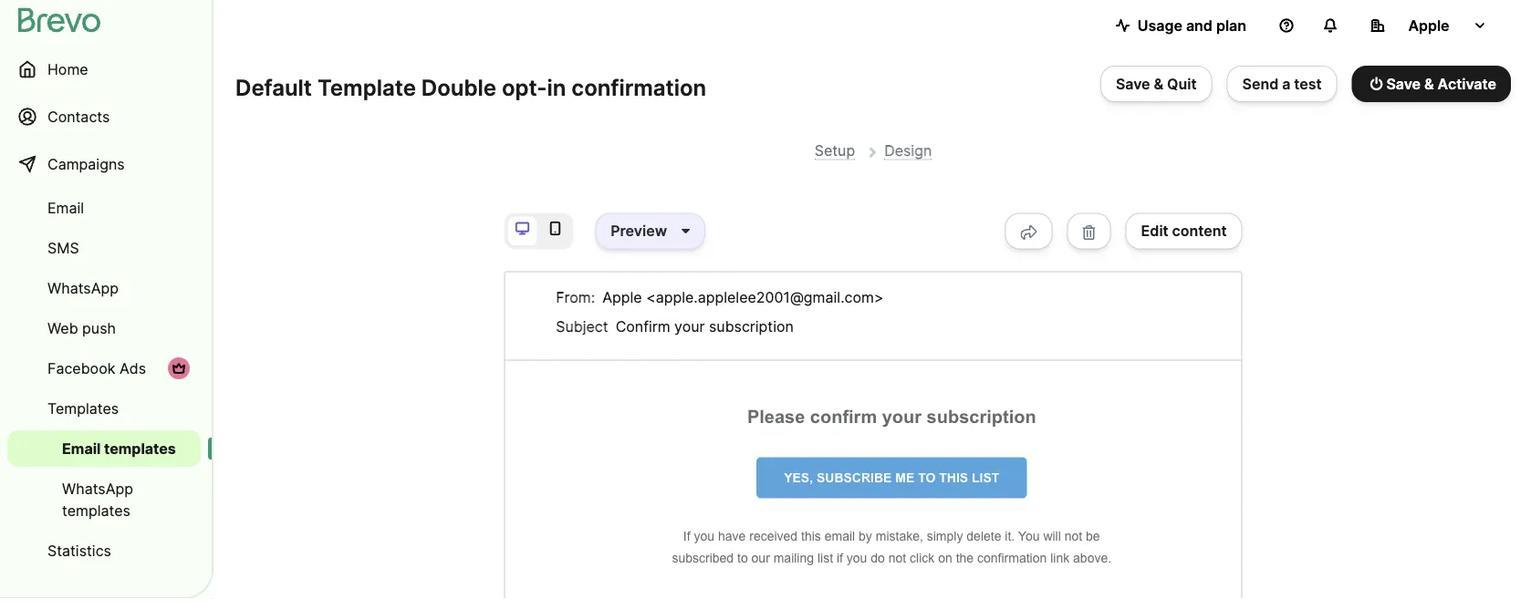 Task type: vqa. For each thing, say whether or not it's contained in the screenshot.
Templates at the left bottom of the page
yes



Task type: describe. For each thing, give the bounding box(es) containing it.
subject confirm your subscription
[[556, 318, 794, 336]]

sms link
[[7, 230, 201, 266]]

test
[[1294, 75, 1322, 93]]

email for email
[[47, 199, 84, 217]]

usage and plan
[[1138, 16, 1246, 34]]

whatsapp for whatsapp templates
[[62, 480, 133, 498]]

design link
[[884, 141, 932, 160]]

confirmation
[[571, 74, 706, 101]]

plan
[[1216, 16, 1246, 34]]

opt-
[[502, 74, 547, 101]]

contacts
[[47, 108, 110, 125]]

save & quit button
[[1100, 66, 1212, 102]]

template
[[317, 74, 416, 101]]

subject
[[556, 318, 608, 336]]

email templates
[[62, 440, 176, 458]]

content
[[1172, 222, 1227, 240]]

whatsapp templates link
[[7, 471, 201, 529]]

edit
[[1141, 222, 1168, 240]]

web
[[47, 319, 78, 337]]

whatsapp link
[[7, 270, 201, 307]]

subscription
[[709, 318, 794, 336]]

confirm
[[616, 318, 670, 336]]

left___rvooi image
[[172, 361, 186, 376]]

whatsapp templates
[[62, 480, 133, 520]]

preview
[[611, 222, 667, 240]]

send a test
[[1242, 75, 1322, 93]]

ads
[[119, 359, 146, 377]]

usage and plan button
[[1101, 7, 1261, 44]]

your
[[674, 318, 705, 336]]

templates for email templates
[[104, 440, 176, 458]]

home
[[47, 60, 88, 78]]

design
[[884, 141, 932, 159]]

push
[[82, 319, 116, 337]]

web push link
[[7, 310, 201, 347]]

activate
[[1438, 75, 1496, 93]]

statistics
[[47, 542, 111, 560]]

save for save & quit
[[1116, 75, 1150, 93]]

facebook
[[47, 359, 115, 377]]

caret down image
[[682, 224, 690, 239]]

facebook ads link
[[7, 350, 201, 387]]

templates for whatsapp templates
[[62, 502, 130, 520]]

from
[[556, 289, 591, 307]]

sms
[[47, 239, 79, 257]]



Task type: locate. For each thing, give the bounding box(es) containing it.
apple button
[[1356, 7, 1502, 44]]

templates up statistics link on the left bottom of the page
[[62, 502, 130, 520]]

email
[[47, 199, 84, 217], [62, 440, 101, 458]]

email templates link
[[7, 431, 201, 467]]

1 vertical spatial apple
[[602, 289, 642, 307]]

save & quit
[[1116, 75, 1197, 93]]

& for activate
[[1424, 75, 1434, 93]]

default
[[235, 74, 312, 101]]

templates
[[104, 440, 176, 458], [62, 502, 130, 520]]

0 horizontal spatial &
[[1154, 75, 1163, 93]]

& left activate
[[1424, 75, 1434, 93]]

statistics link
[[7, 533, 201, 569]]

preview button
[[595, 213, 705, 250]]

save & activate button
[[1352, 66, 1511, 102]]

double
[[421, 74, 496, 101]]

facebook ads
[[47, 359, 146, 377]]

apple up save & activate button in the top of the page
[[1408, 16, 1449, 34]]

1 horizontal spatial apple
[[1408, 16, 1449, 34]]

setup link
[[815, 141, 855, 160]]

templates
[[47, 400, 119, 417]]

templates down the templates link
[[104, 440, 176, 458]]

usage
[[1138, 16, 1182, 34]]

1 vertical spatial email
[[62, 440, 101, 458]]

1 vertical spatial templates
[[62, 502, 130, 520]]

&
[[1154, 75, 1163, 93], [1424, 75, 1434, 93]]

templates link
[[7, 391, 201, 427]]

1 horizontal spatial save
[[1386, 75, 1421, 93]]

0 vertical spatial whatsapp
[[47, 279, 119, 297]]

whatsapp up 'web push'
[[47, 279, 119, 297]]

0 horizontal spatial apple
[[602, 289, 642, 307]]

whatsapp for whatsapp
[[47, 279, 119, 297]]

default template double opt-in confirmation
[[235, 74, 706, 101]]

in
[[547, 74, 566, 101]]

1 vertical spatial whatsapp
[[62, 480, 133, 498]]

save right power off icon
[[1386, 75, 1421, 93]]

email up sms
[[47, 199, 84, 217]]

0 vertical spatial email
[[47, 199, 84, 217]]

0 vertical spatial apple
[[1408, 16, 1449, 34]]

email down templates
[[62, 440, 101, 458]]

1 save from the left
[[1116, 75, 1150, 93]]

a
[[1282, 75, 1291, 93]]

templates inside email templates link
[[104, 440, 176, 458]]

setup
[[815, 141, 855, 159]]

campaigns link
[[7, 142, 201, 186]]

campaigns
[[47, 155, 125, 173]]

& left the quit
[[1154, 75, 1163, 93]]

& for quit
[[1154, 75, 1163, 93]]

1 horizontal spatial &
[[1424, 75, 1434, 93]]

save left the quit
[[1116, 75, 1150, 93]]

save for save & activate
[[1386, 75, 1421, 93]]

send a test button
[[1227, 66, 1337, 102]]

apple inside button
[[1408, 16, 1449, 34]]

email link
[[7, 190, 201, 226]]

templates inside whatsapp templates
[[62, 502, 130, 520]]

1 & from the left
[[1154, 75, 1163, 93]]

whatsapp down email templates link
[[62, 480, 133, 498]]

from : apple <apple.applelee2001@gmail.com>
[[556, 289, 884, 307]]

contacts link
[[7, 95, 201, 139]]

<apple.applelee2001@gmail.com>
[[646, 289, 884, 307]]

edit content button
[[1126, 213, 1242, 250]]

web push
[[47, 319, 116, 337]]

save
[[1116, 75, 1150, 93], [1386, 75, 1421, 93]]

save & activate
[[1386, 75, 1496, 93]]

:
[[591, 289, 595, 307]]

0 horizontal spatial save
[[1116, 75, 1150, 93]]

apple
[[1408, 16, 1449, 34], [602, 289, 642, 307]]

edit content
[[1141, 222, 1227, 240]]

0 vertical spatial templates
[[104, 440, 176, 458]]

whatsapp
[[47, 279, 119, 297], [62, 480, 133, 498]]

apple right :
[[602, 289, 642, 307]]

2 & from the left
[[1424, 75, 1434, 93]]

send
[[1242, 75, 1278, 93]]

power off image
[[1370, 77, 1383, 91]]

home link
[[7, 47, 201, 91]]

quit
[[1167, 75, 1197, 93]]

email for email templates
[[62, 440, 101, 458]]

2 save from the left
[[1386, 75, 1421, 93]]

and
[[1186, 16, 1213, 34]]



